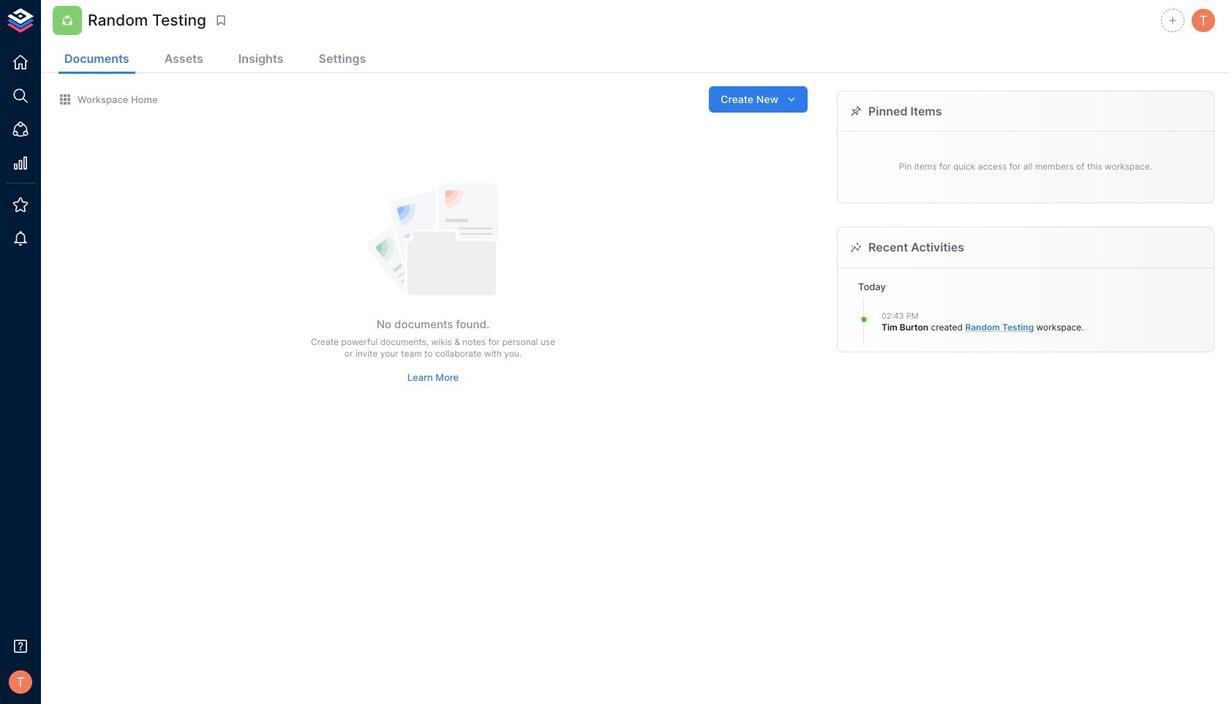Task type: vqa. For each thing, say whether or not it's contained in the screenshot.
Search Templates... text field
no



Task type: locate. For each thing, give the bounding box(es) containing it.
bookmark image
[[214, 14, 228, 27]]



